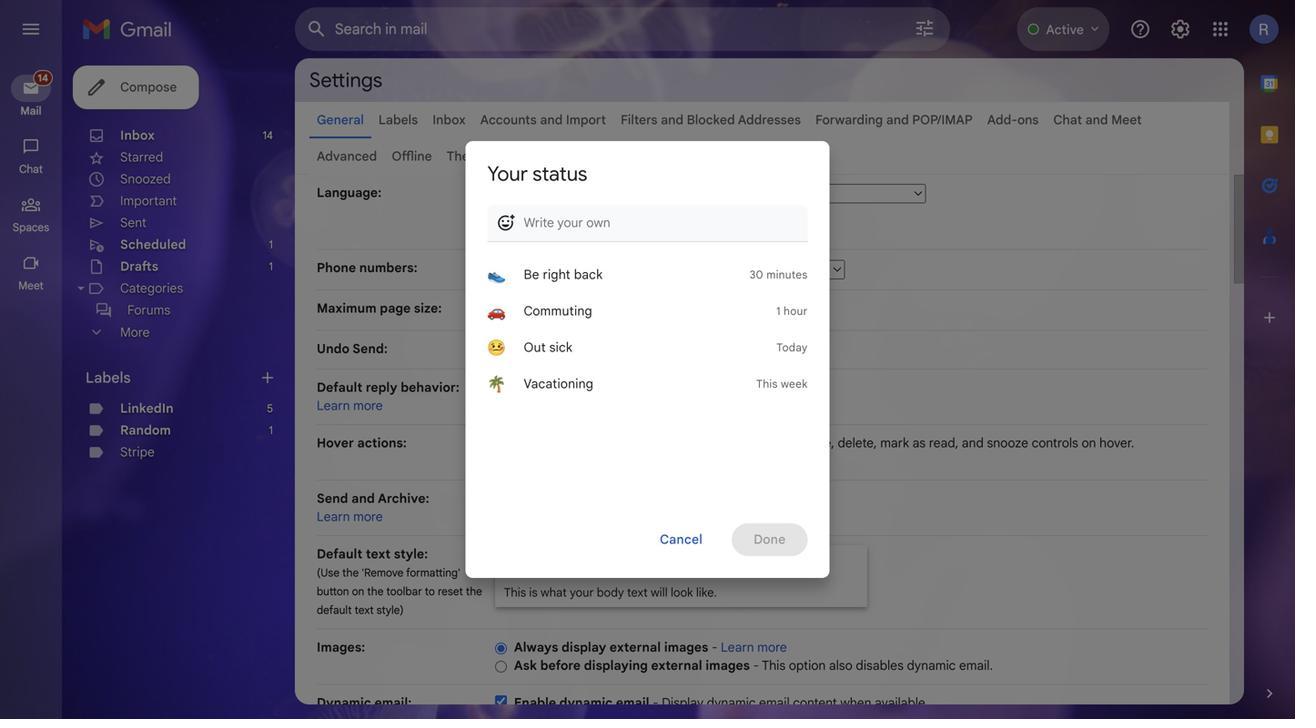 Task type: describe. For each thing, give the bounding box(es) containing it.
send:
[[352, 341, 388, 357]]

hide "send & archive" button in reply
[[514, 509, 745, 525]]

scheduled
[[120, 237, 186, 253]]

also
[[829, 658, 853, 674]]

mail, 14 unread messages image
[[31, 75, 51, 91]]

and for import
[[540, 112, 563, 128]]

learn for send and archive: learn more
[[317, 509, 350, 525]]

disables
[[856, 658, 904, 674]]

add-
[[987, 112, 1017, 128]]

delete,
[[838, 435, 877, 451]]

send and archive: learn more
[[317, 491, 429, 525]]

offline link
[[392, 148, 432, 164]]

drafts
[[120, 258, 158, 274]]

scheduled link
[[120, 237, 186, 253]]

1 email from the left
[[616, 695, 649, 711]]

compose
[[120, 79, 177, 95]]

show all language options link
[[495, 223, 646, 238]]

0 vertical spatial language
[[543, 204, 596, 220]]

snoozed
[[120, 171, 171, 187]]

default for default text style: (use the 'remove formatting' button on the toolbar to reset the default text style)
[[317, 546, 363, 562]]

add-ons
[[987, 112, 1039, 128]]

0 vertical spatial text
[[366, 546, 391, 562]]

archive"
[[598, 509, 651, 525]]

button inside default text style: (use the 'remove formatting' button on the toolbar to reset the default text style)
[[317, 585, 349, 598]]

"send
[[546, 509, 583, 525]]

settings
[[309, 67, 382, 93]]

learn for default reply behavior: learn more
[[317, 398, 350, 414]]

spaces heading
[[0, 220, 62, 235]]

chat for chat
[[19, 162, 43, 176]]

labels heading
[[86, 369, 258, 387]]

'remove
[[362, 566, 404, 580]]

other
[[668, 204, 699, 220]]

blocked
[[687, 112, 735, 128]]

general
[[317, 112, 364, 128]]

default text style: (use the 'remove formatting' button on the toolbar to reset the default text style)
[[317, 546, 482, 617]]

mail
[[20, 104, 42, 118]]

available.
[[875, 695, 929, 711]]

0 horizontal spatial the
[[342, 566, 359, 580]]

this is what your body text will look like.
[[504, 585, 717, 600]]

important
[[120, 193, 177, 209]]

more
[[120, 324, 150, 340]]

default reply behavior: learn more
[[317, 380, 460, 414]]

what
[[541, 585, 567, 600]]

meet heading
[[0, 279, 62, 293]]

enable
[[514, 695, 556, 711]]

maximum page size:
[[317, 300, 442, 316]]

stripe link
[[120, 444, 155, 460]]

advanced link
[[317, 148, 377, 164]]

0 horizontal spatial inbox link
[[120, 127, 155, 143]]

hover.
[[1100, 435, 1134, 451]]

1 vertical spatial external
[[651, 658, 702, 674]]

when
[[840, 695, 872, 711]]

reply
[[514, 380, 549, 395]]

actions:
[[357, 435, 407, 451]]

general link
[[317, 112, 364, 128]]

look
[[671, 585, 693, 600]]

and for pop/imap
[[886, 112, 909, 128]]

display
[[662, 695, 704, 711]]

0 vertical spatial external
[[610, 639, 661, 655]]

all
[[530, 223, 543, 238]]

more for and
[[353, 509, 383, 525]]

2 horizontal spatial -
[[753, 658, 759, 674]]

controls
[[1032, 435, 1078, 451]]

is
[[529, 585, 538, 600]]

(use
[[317, 566, 340, 580]]

ons
[[1017, 112, 1039, 128]]

categories
[[120, 280, 183, 296]]

2 horizontal spatial dynamic
[[907, 658, 956, 674]]

starred snoozed important sent
[[120, 149, 177, 231]]

formatting options toolbar
[[500, 547, 862, 581]]

forums
[[127, 302, 170, 318]]

language:
[[317, 185, 382, 201]]

change
[[495, 204, 540, 220]]

quickly gain access to archive, delete, mark as read, and snooze controls on hover.
[[657, 435, 1134, 451]]

labels for labels link
[[379, 112, 418, 128]]

products
[[748, 204, 800, 220]]

on inside default text style: (use the 'remove formatting' button on the toolbar to reset the default text style)
[[352, 585, 364, 598]]

forwarding and pop/imap link
[[816, 112, 973, 128]]

Always display external images radio
[[495, 642, 507, 655]]

gain
[[702, 435, 727, 451]]

and for meet
[[1086, 112, 1108, 128]]

as
[[913, 435, 926, 451]]

hover
[[317, 435, 354, 451]]

ask
[[514, 658, 537, 674]]

phone
[[317, 260, 356, 276]]

numbers:
[[359, 260, 418, 276]]

conversations per page
[[584, 302, 733, 318]]

1 horizontal spatial button
[[655, 509, 696, 525]]

images:
[[317, 639, 365, 655]]

1 horizontal spatial the
[[367, 585, 384, 598]]

1 vertical spatial reply
[[713, 509, 745, 525]]

email.
[[959, 658, 993, 674]]

snooze
[[987, 435, 1029, 451]]

offline
[[392, 148, 432, 164]]

0 vertical spatial images
[[664, 639, 709, 655]]

2 email from the left
[[759, 695, 790, 711]]

default for default country code:
[[496, 262, 542, 278]]

mail heading
[[0, 104, 62, 118]]

chat and meet
[[1053, 112, 1142, 128]]

default
[[317, 603, 352, 617]]

size:
[[414, 300, 442, 316]]

navigation containing mail
[[0, 58, 64, 719]]

labels link
[[379, 112, 418, 128]]

2 vertical spatial learn more link
[[721, 639, 787, 655]]

0 vertical spatial on
[[1082, 435, 1096, 451]]

style)
[[377, 603, 404, 617]]

chat heading
[[0, 162, 62, 177]]

0 horizontal spatial page
[[380, 300, 411, 316]]

read,
[[929, 435, 959, 451]]

code:
[[597, 262, 632, 278]]

in
[[699, 509, 710, 525]]



Task type: vqa. For each thing, say whether or not it's contained in the screenshot.


Task type: locate. For each thing, give the bounding box(es) containing it.
0 vertical spatial chat
[[1053, 112, 1082, 128]]

14
[[263, 129, 273, 142]]

1 vertical spatial chat
[[19, 162, 43, 176]]

labels
[[379, 112, 418, 128], [86, 369, 131, 387]]

0 horizontal spatial on
[[352, 585, 364, 598]]

more down archive:
[[353, 509, 383, 525]]

1 vertical spatial 1
[[269, 260, 273, 274]]

and left pop/imap
[[886, 112, 909, 128]]

and left archive:
[[351, 491, 375, 507]]

filters
[[621, 112, 658, 128]]

1 vertical spatial learn more link
[[317, 509, 383, 525]]

1 horizontal spatial chat
[[1053, 112, 1082, 128]]

more
[[353, 398, 383, 414], [353, 509, 383, 525], [757, 639, 787, 655]]

sent
[[120, 215, 146, 231]]

like.
[[696, 585, 717, 600]]

on left hover.
[[1082, 435, 1096, 451]]

button up default
[[317, 585, 349, 598]]

learn inside send and archive: learn more
[[317, 509, 350, 525]]

access
[[730, 435, 771, 451]]

send cancellation period:
[[495, 342, 657, 358]]

1 horizontal spatial send
[[495, 342, 526, 358]]

2 vertical spatial text
[[355, 603, 374, 617]]

show down 'change'
[[495, 223, 527, 238]]

1 vertical spatial send
[[317, 491, 348, 507]]

inbox for inbox link to the right
[[433, 112, 466, 128]]

1 horizontal spatial -
[[712, 639, 718, 655]]

and left import
[[540, 112, 563, 128]]

0 vertical spatial more
[[353, 398, 383, 414]]

more up hover actions: on the bottom of page
[[353, 398, 383, 414]]

and right the filters
[[661, 112, 684, 128]]

0 horizontal spatial to
[[425, 585, 435, 598]]

3 1 from the top
[[269, 424, 273, 437]]

Reply radio
[[495, 382, 507, 395]]

show all language options
[[495, 223, 646, 238]]

0 horizontal spatial this
[[504, 585, 526, 600]]

and for archive:
[[351, 491, 375, 507]]

2 vertical spatial learn
[[721, 639, 754, 655]]

language up show all language options
[[543, 204, 596, 220]]

2 horizontal spatial the
[[466, 585, 482, 598]]

advanced search options image
[[907, 10, 943, 46]]

learn up hover
[[317, 398, 350, 414]]

on
[[1082, 435, 1096, 451], [352, 585, 364, 598]]

0 horizontal spatial inbox
[[120, 127, 155, 143]]

more for reply
[[353, 398, 383, 414]]

dynamic email:
[[317, 695, 412, 711]]

filters and blocked addresses link
[[621, 112, 801, 128]]

reply right in
[[713, 509, 745, 525]]

2 vertical spatial default
[[317, 546, 363, 562]]

chat inside 'heading'
[[19, 162, 43, 176]]

1 vertical spatial show
[[496, 302, 533, 318]]

advanced
[[317, 148, 377, 164]]

0 horizontal spatial dynamic
[[559, 695, 613, 711]]

1 vertical spatial learn
[[317, 509, 350, 525]]

images up "enable dynamic email - display dynamic email content when available."
[[706, 658, 750, 674]]

send down hover
[[317, 491, 348, 507]]

accounts
[[480, 112, 537, 128]]

chat for chat and meet
[[1053, 112, 1082, 128]]

reply down send:
[[366, 380, 397, 395]]

body
[[597, 585, 624, 600]]

1 for random
[[269, 424, 273, 437]]

default down undo on the top left of the page
[[317, 380, 363, 395]]

settings image
[[1170, 18, 1191, 40]]

1 vertical spatial to
[[425, 585, 435, 598]]

1 horizontal spatial meet
[[1111, 112, 1142, 128]]

0 vertical spatial meet
[[1111, 112, 1142, 128]]

send up reply radio at the bottom left of page
[[495, 342, 526, 358]]

1 vertical spatial labels
[[86, 369, 131, 387]]

send for send and archive: learn more
[[317, 491, 348, 507]]

show down default country code:
[[496, 302, 533, 318]]

- left display
[[653, 695, 659, 711]]

learn more link for send
[[317, 509, 383, 525]]

language right all
[[546, 223, 599, 238]]

enable dynamic email - display dynamic email content when available.
[[514, 695, 929, 711]]

on down 'remove
[[352, 585, 364, 598]]

default down all
[[496, 262, 542, 278]]

email
[[616, 695, 649, 711], [759, 695, 790, 711]]

more up 'ask before displaying external images - this option also disables dynamic email.'
[[757, 639, 787, 655]]

2 1 from the top
[[269, 260, 273, 274]]

tab list
[[1244, 58, 1295, 654]]

1 horizontal spatial this
[[762, 658, 786, 674]]

5
[[267, 402, 273, 416]]

more inside "default reply behavior: learn more"
[[353, 398, 383, 414]]

1 vertical spatial this
[[762, 658, 786, 674]]

to right access
[[774, 435, 786, 451]]

0 horizontal spatial send
[[317, 491, 348, 507]]

for
[[648, 204, 665, 220]]

learn up 'ask before displaying external images - this option also disables dynamic email.'
[[721, 639, 754, 655]]

0 horizontal spatial reply
[[366, 380, 397, 395]]

default up (use
[[317, 546, 363, 562]]

1 1 from the top
[[269, 238, 273, 252]]

send inside send and archive: learn more
[[317, 491, 348, 507]]

learn more link up hover actions: on the bottom of page
[[317, 398, 383, 414]]

0 vertical spatial this
[[504, 585, 526, 600]]

dynamic left email.
[[907, 658, 956, 674]]

hide
[[514, 509, 543, 525]]

starred link
[[120, 149, 163, 165]]

0 vertical spatial default
[[496, 262, 542, 278]]

more inside send and archive: learn more
[[353, 509, 383, 525]]

learn up (use
[[317, 509, 350, 525]]

style:
[[394, 546, 428, 562]]

1 horizontal spatial inbox link
[[433, 112, 466, 128]]

search in mail image
[[300, 13, 333, 46]]

learn more link down archive:
[[317, 509, 383, 525]]

this left option
[[762, 658, 786, 674]]

meet inside heading
[[18, 279, 44, 293]]

email left content
[[759, 695, 790, 711]]

1 vertical spatial on
[[352, 585, 364, 598]]

formatting'
[[406, 566, 460, 580]]

inbox for inbox link to the left
[[120, 127, 155, 143]]

to down formatting'
[[425, 585, 435, 598]]

dynamic
[[317, 695, 371, 711]]

pop/imap
[[912, 112, 973, 128]]

text left 'will'
[[627, 585, 648, 600]]

page
[[380, 300, 411, 316], [703, 302, 733, 318]]

show for show all language options
[[495, 223, 527, 238]]

send for send cancellation period:
[[495, 342, 526, 358]]

inbox
[[433, 112, 466, 128], [120, 127, 155, 143]]

&
[[586, 509, 595, 525]]

0 vertical spatial button
[[655, 509, 696, 525]]

dynamic down the before
[[559, 695, 613, 711]]

images down look
[[664, 639, 709, 655]]

main menu image
[[20, 18, 42, 40]]

0 vertical spatial 1
[[269, 238, 273, 252]]

chat up the spaces heading
[[19, 162, 43, 176]]

categories forums
[[120, 280, 183, 318]]

external up displaying
[[610, 639, 661, 655]]

1 horizontal spatial page
[[703, 302, 733, 318]]

dynamic
[[907, 658, 956, 674], [559, 695, 613, 711], [707, 695, 756, 711]]

settings
[[600, 204, 645, 220]]

toolbar
[[386, 585, 422, 598]]

option
[[789, 658, 826, 674]]

the right reset
[[466, 585, 482, 598]]

default for default reply behavior: learn more
[[317, 380, 363, 395]]

0 vertical spatial send
[[495, 342, 526, 358]]

linkedin link
[[120, 400, 174, 416]]

0 vertical spatial -
[[712, 639, 718, 655]]

0 horizontal spatial -
[[653, 695, 659, 711]]

reset
[[438, 585, 463, 598]]

1 horizontal spatial dynamic
[[707, 695, 756, 711]]

default inside "default reply behavior: learn more"
[[317, 380, 363, 395]]

1 horizontal spatial to
[[774, 435, 786, 451]]

0 horizontal spatial button
[[317, 585, 349, 598]]

1 vertical spatial more
[[353, 509, 383, 525]]

forwarding and pop/imap
[[816, 112, 973, 128]]

default country code:
[[496, 262, 635, 278]]

1 vertical spatial language
[[546, 223, 599, 238]]

button left in
[[655, 509, 696, 525]]

0 vertical spatial reply
[[366, 380, 397, 395]]

1 horizontal spatial on
[[1082, 435, 1096, 451]]

reply inside "default reply behavior: learn more"
[[366, 380, 397, 395]]

inbox link up themes "link"
[[433, 112, 466, 128]]

1 vertical spatial default
[[317, 380, 363, 395]]

2 vertical spatial 1
[[269, 424, 273, 437]]

navigation
[[0, 58, 64, 719]]

0 horizontal spatial labels
[[86, 369, 131, 387]]

0 horizontal spatial chat
[[19, 162, 43, 176]]

None checkbox
[[495, 695, 507, 707]]

snoozed link
[[120, 171, 171, 187]]

1
[[269, 238, 273, 252], [269, 260, 273, 274], [269, 424, 273, 437]]

1 horizontal spatial labels
[[379, 112, 418, 128]]

1 vertical spatial -
[[753, 658, 759, 674]]

chat and meet link
[[1053, 112, 1142, 128]]

labels for labels heading at the left
[[86, 369, 131, 387]]

show for show
[[496, 302, 533, 318]]

chat
[[1053, 112, 1082, 128], [19, 162, 43, 176]]

change language settings for other google products link
[[495, 204, 800, 220]]

0 horizontal spatial meet
[[18, 279, 44, 293]]

change language settings for other google products
[[495, 204, 800, 220]]

drafts link
[[120, 258, 158, 274]]

period:
[[609, 342, 654, 358]]

per
[[678, 302, 699, 318]]

cancellation
[[530, 342, 606, 358]]

and right ons
[[1086, 112, 1108, 128]]

spaces
[[13, 221, 49, 234]]

themes
[[447, 148, 494, 164]]

email down displaying
[[616, 695, 649, 711]]

conversations
[[587, 302, 675, 318]]

labels up offline link
[[379, 112, 418, 128]]

1 vertical spatial images
[[706, 658, 750, 674]]

inbox up themes "link"
[[433, 112, 466, 128]]

- up "enable dynamic email - display dynamic email content when available."
[[753, 658, 759, 674]]

filters and blocked addresses
[[621, 112, 801, 128]]

0 vertical spatial show
[[495, 223, 527, 238]]

forums link
[[127, 302, 170, 318]]

1 horizontal spatial email
[[759, 695, 790, 711]]

0 horizontal spatial email
[[616, 695, 649, 711]]

1 horizontal spatial inbox
[[433, 112, 466, 128]]

will
[[651, 585, 668, 600]]

accounts and import
[[480, 112, 606, 128]]

0 vertical spatial learn
[[317, 398, 350, 414]]

page right the per
[[703, 302, 733, 318]]

archive,
[[789, 435, 835, 451]]

1 vertical spatial text
[[627, 585, 648, 600]]

always
[[514, 639, 558, 655]]

- up 'ask before displaying external images - this option also disables dynamic email.'
[[712, 639, 718, 655]]

chat right ons
[[1053, 112, 1082, 128]]

0 vertical spatial to
[[774, 435, 786, 451]]

2 vertical spatial -
[[653, 695, 659, 711]]

0 vertical spatial labels
[[379, 112, 418, 128]]

0 vertical spatial learn more link
[[317, 398, 383, 414]]

and right read,
[[962, 435, 984, 451]]

learn more link
[[317, 398, 383, 414], [317, 509, 383, 525], [721, 639, 787, 655]]

the down 'remove
[[367, 585, 384, 598]]

inbox link
[[433, 112, 466, 128], [120, 127, 155, 143]]

sent link
[[120, 215, 146, 231]]

quickly
[[657, 435, 699, 451]]

1 vertical spatial meet
[[18, 279, 44, 293]]

random
[[120, 422, 171, 438]]

and inside send and archive: learn more
[[351, 491, 375, 507]]

content
[[793, 695, 837, 711]]

behavior:
[[401, 380, 460, 395]]

google
[[702, 204, 744, 220]]

Ask before displaying external images radio
[[495, 660, 507, 673]]

display
[[562, 639, 606, 655]]

learn more link up 'ask before displaying external images - this option also disables dynamic email.'
[[721, 639, 787, 655]]

text up 'remove
[[366, 546, 391, 562]]

external down always display external images - learn more
[[651, 658, 702, 674]]

text left style)
[[355, 603, 374, 617]]

starred
[[120, 149, 163, 165]]

page left the size:
[[380, 300, 411, 316]]

ask before displaying external images - this option also disables dynamic email.
[[514, 658, 993, 674]]

dynamic down 'ask before displaying external images - this option also disables dynamic email.'
[[707, 695, 756, 711]]

inbox link up "starred" link
[[120, 127, 155, 143]]

2 vertical spatial more
[[757, 639, 787, 655]]

import
[[566, 112, 606, 128]]

inbox up "starred" link
[[120, 127, 155, 143]]

learn inside "default reply behavior: learn more"
[[317, 398, 350, 414]]

1 vertical spatial button
[[317, 585, 349, 598]]

1 horizontal spatial reply
[[713, 509, 745, 525]]

1 for drafts
[[269, 260, 273, 274]]

the right (use
[[342, 566, 359, 580]]

Search in mail search field
[[295, 7, 950, 51]]

and for blocked
[[661, 112, 684, 128]]

to inside default text style: (use the 'remove formatting' button on the toolbar to reset the default text style)
[[425, 585, 435, 598]]

learn more link for default
[[317, 398, 383, 414]]

labels up linkedin
[[86, 369, 131, 387]]

more button
[[73, 321, 284, 343]]

options
[[603, 223, 646, 238]]

this left is
[[504, 585, 526, 600]]

default inside default text style: (use the 'remove formatting' button on the toolbar to reset the default text style)
[[317, 546, 363, 562]]

1 for scheduled
[[269, 238, 273, 252]]

important link
[[120, 193, 177, 209]]



